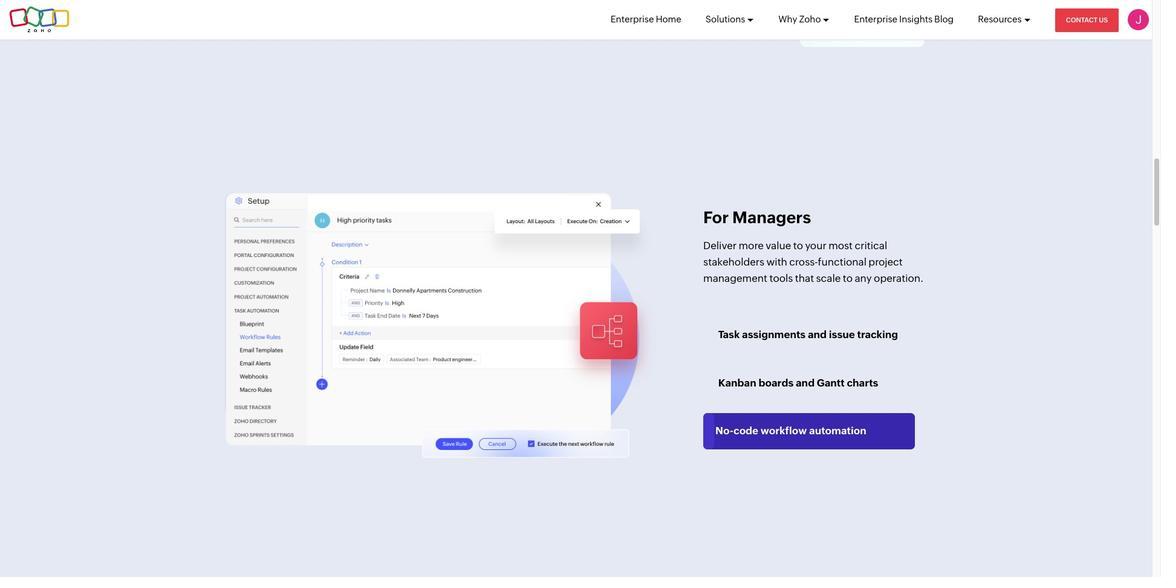 Task type: describe. For each thing, give the bounding box(es) containing it.
managers
[[733, 208, 812, 227]]

us
[[1099, 16, 1108, 24]]

critical
[[855, 239, 888, 251]]

1 horizontal spatial to
[[843, 272, 853, 284]]

enterprise home link
[[611, 0, 682, 39]]

enterprise for enterprise home
[[611, 14, 654, 24]]

scale
[[816, 272, 841, 284]]

workflow
[[761, 425, 807, 437]]

most
[[829, 239, 853, 251]]

enterprise home
[[611, 14, 682, 24]]

kanban
[[719, 377, 757, 389]]

issue
[[829, 329, 855, 341]]

blog
[[935, 14, 954, 24]]

gantt
[[817, 377, 845, 389]]

zoho
[[799, 14, 821, 24]]

value
[[766, 239, 791, 251]]

code
[[734, 425, 759, 437]]

operation.
[[874, 272, 924, 284]]

resource utilization charts image
[[507, 0, 930, 59]]

kanban boards and gantt charts
[[719, 377, 879, 389]]

resources
[[978, 14, 1022, 24]]

0 horizontal spatial to
[[794, 239, 803, 251]]

zoho enterprise logo image
[[9, 6, 70, 33]]

stakeholders
[[704, 256, 765, 268]]

for managers
[[704, 208, 812, 227]]

cross-
[[790, 256, 818, 268]]

no-
[[716, 425, 734, 437]]

boards
[[759, 377, 794, 389]]

with
[[767, 256, 788, 268]]

contact
[[1066, 16, 1098, 24]]

automation
[[810, 425, 867, 437]]

charts
[[847, 377, 879, 389]]



Task type: vqa. For each thing, say whether or not it's contained in the screenshot.
the Resource utilization charts Image
yes



Task type: locate. For each thing, give the bounding box(es) containing it.
project
[[869, 256, 903, 268]]

james peterson image
[[1128, 9, 1149, 30]]

0 vertical spatial and
[[808, 329, 827, 341]]

enterprise left home
[[611, 14, 654, 24]]

2 enterprise from the left
[[855, 14, 898, 24]]

0 vertical spatial to
[[794, 239, 803, 251]]

contact us link
[[1056, 8, 1119, 32]]

to left any
[[843, 272, 853, 284]]

solutions
[[706, 14, 746, 24]]

deliver
[[704, 239, 737, 251]]

why zoho
[[779, 14, 821, 24]]

enterprise insights blog link
[[855, 0, 954, 39]]

tracking
[[858, 329, 898, 341]]

no-code workflow automation
[[716, 425, 867, 437]]

and
[[808, 329, 827, 341], [796, 377, 815, 389]]

1 enterprise from the left
[[611, 14, 654, 24]]

enterprise
[[611, 14, 654, 24], [855, 14, 898, 24]]

insights
[[900, 14, 933, 24]]

1 horizontal spatial enterprise
[[855, 14, 898, 24]]

contact us
[[1066, 16, 1108, 24]]

deliver more value to your most critical stakeholders with cross-functional project management tools that scale to any operation.
[[704, 239, 924, 284]]

more
[[739, 239, 764, 251]]

home
[[656, 14, 682, 24]]

for
[[704, 208, 729, 227]]

no-code workflow automation image
[[222, 148, 646, 504], [495, 209, 640, 233]]

your
[[806, 239, 827, 251]]

and for issue
[[808, 329, 827, 341]]

task assignments and issue tracking
[[719, 329, 898, 341]]

and left gantt
[[796, 377, 815, 389]]

assignments
[[742, 329, 806, 341]]

enterprise for enterprise insights blog
[[855, 14, 898, 24]]

1 vertical spatial to
[[843, 272, 853, 284]]

to up cross-
[[794, 239, 803, 251]]

1 vertical spatial and
[[796, 377, 815, 389]]

task
[[719, 329, 740, 341]]

management
[[704, 272, 768, 284]]

why
[[779, 14, 798, 24]]

that
[[795, 272, 814, 284]]

enterprise insights blog
[[855, 14, 954, 24]]

and for gantt
[[796, 377, 815, 389]]

tools
[[770, 272, 793, 284]]

and left issue on the right bottom of page
[[808, 329, 827, 341]]

functional
[[818, 256, 867, 268]]

enterprise left insights
[[855, 14, 898, 24]]

0 horizontal spatial enterprise
[[611, 14, 654, 24]]

to
[[794, 239, 803, 251], [843, 272, 853, 284]]

any
[[855, 272, 872, 284]]



